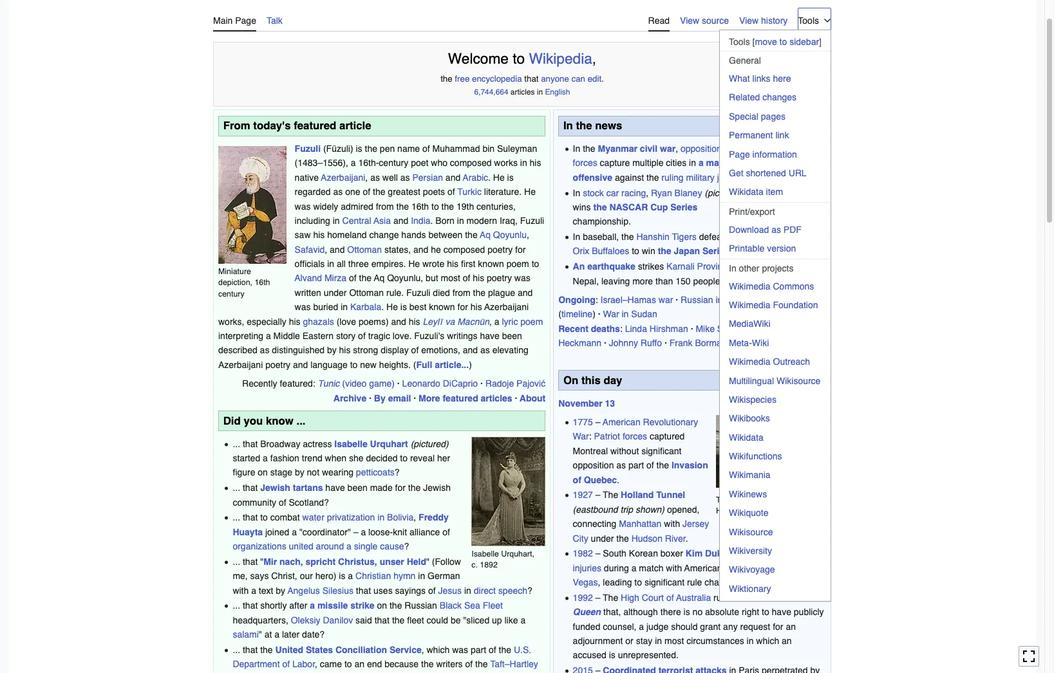 Task type: locate. For each thing, give the bounding box(es) containing it.
brain injuries link
[[573, 549, 819, 574]]

of inside u.s. department of labor
[[282, 660, 290, 670]]

linda hirshman
[[625, 324, 689, 334]]

he inside the states, and he composed poetry for officials in all three empires. he wrote his first known poem to alvand mirza
[[409, 259, 420, 269]]

: up johnny
[[620, 324, 623, 334]]

brain
[[799, 549, 819, 559]]

1 horizontal spatial aq
[[480, 230, 491, 241]]

, inside , nepal, leaving more than 150 people dead.
[[733, 262, 735, 272]]

the left u.s.
[[499, 646, 512, 656]]

any
[[724, 622, 738, 632]]

featured up fuzuli link
[[294, 119, 337, 132]]

river
[[665, 534, 686, 544]]

to inside ... that  broadway actress isabelle urquhart (pictured) started a fashion trend when she decided to reveal her figure on stage by not wearing
[[400, 454, 408, 464]]

wikimedia for wikimedia foundation
[[729, 300, 771, 311]]

adjournment
[[573, 637, 623, 647]]

tunnel up the opened,
[[657, 491, 686, 501]]

against
[[615, 173, 644, 183]]

black
[[440, 601, 462, 612]]

connecting
[[573, 519, 617, 530]]

jewish tartans link
[[260, 483, 323, 494]]

0 vertical spatial ottoman
[[347, 245, 382, 255]]

plague
[[488, 288, 515, 298]]

– for 1927
[[596, 491, 601, 501]]

the inside ) is the pen name of muhammad bin suleyman (1483–1556), a 16th-century poet who composed works in his native
[[365, 144, 378, 154]]

in for in stock car racing , ryan blaney (pictured) wins the nascar cup series championship. in baseball, the hanshin tigers defeat the orix buffaloes to win the japan series .
[[573, 188, 581, 198]]

0 vertical spatial 16th
[[412, 201, 429, 212]]

wikimedia commons
[[729, 281, 815, 292]]

1 vertical spatial poem
[[521, 317, 543, 327]]

have down macnūn
[[480, 331, 500, 341]]

composed inside ) is the pen name of muhammad bin suleyman (1483–1556), a 16th-century poet who composed works in his native
[[450, 158, 492, 168]]

0 horizontal spatial on
[[258, 468, 268, 478]]

with down boxer
[[666, 564, 682, 574]]

1 jewish from the left
[[260, 483, 291, 494]]

and up all
[[330, 245, 345, 255]]

poetry up plague
[[487, 273, 512, 284]]

mancini
[[744, 564, 775, 574]]

the down three
[[359, 273, 372, 284]]

(1483–1556),
[[295, 158, 348, 168]]

mike shuster link
[[696, 324, 749, 334]]

that up "strike"
[[356, 586, 371, 596]]

by right text
[[276, 586, 285, 596]]

war up deaths
[[603, 310, 620, 320]]

ryan inside the "in stock car racing , ryan blaney (pictured) wins the nascar cup series championship. in baseball, the hanshin tigers defeat the orix buffaloes to win the japan series ."
[[651, 188, 672, 198]]

ottoman inside 'of the aq qoyunlu, but most of his poetry was written under ottoman rule. fuzuli died from the plague and was buried in'
[[349, 288, 384, 298]]

archive link
[[334, 393, 367, 404]]

0 horizontal spatial blaney
[[675, 188, 703, 198]]

projects
[[762, 263, 794, 274]]

series down ryan blaney link
[[671, 202, 698, 213]]

articles down encyclopedia link
[[511, 87, 535, 96]]

that for ... that the united states conciliation service , which was part of the
[[243, 646, 258, 656]]

known
[[478, 259, 504, 269], [429, 302, 455, 313]]

1 horizontal spatial changes
[[763, 92, 797, 103]]

4 ... from the top
[[233, 557, 240, 568]]

significant up high court of australia link
[[645, 578, 685, 588]]

under inside 'of the aq qoyunlu, but most of his poetry was written under ottoman rule. fuzuli died from the plague and was buried in'
[[324, 288, 347, 298]]

1 vertical spatial ryan
[[748, 249, 767, 259]]

0 horizontal spatial been
[[348, 483, 368, 494]]

poetry up the recently featured:
[[266, 360, 291, 370]]

have down v on the bottom of page
[[772, 608, 792, 618]]

– for 1775
[[596, 417, 601, 428]]

2 vertical spatial wikimedia
[[729, 357, 771, 367]]

ray
[[725, 564, 741, 574]]

articles inside the free encyclopedia that anyone can edit . 6,744,664 articles in english
[[511, 87, 535, 96]]

that for ... that to combat water privatization in bolivia ,
[[243, 513, 258, 523]]

literature. he was widely admired from the 16th to the 19th centuries, including in
[[295, 187, 536, 226]]

aq qoyunlu link
[[480, 230, 527, 241]]

in up dead.
[[729, 263, 737, 274]]

1 horizontal spatial ?
[[404, 542, 409, 552]]

duk-
[[706, 549, 726, 559]]

1 horizontal spatial by
[[295, 468, 305, 478]]

2 view from the left
[[740, 15, 759, 26]]

" (follow me, says christ, our hero) is a
[[233, 557, 461, 582]]

0 horizontal spatial opposition
[[573, 461, 614, 471]]

2 vertical spatial poetry
[[266, 360, 291, 370]]

1 wikidata from the top
[[729, 187, 764, 197]]

0 vertical spatial century
[[379, 158, 409, 168]]

of up there
[[667, 593, 674, 604]]

did
[[223, 415, 241, 428]]

( inside ghazals (love poems) and his leylī va macnūn , a lyric poem interpreting a middle eastern story of tragic love. fuzuli's writings have been described as distinguished by his strong display of emotions, and as elevating azerbaijani poetry and language to new heights. (
[[413, 360, 416, 370]]

6,744,664 link
[[475, 87, 509, 96]]

1 horizontal spatial war
[[603, 310, 620, 320]]

.
[[602, 74, 604, 84], [488, 173, 491, 183], [737, 173, 740, 183], [431, 216, 433, 226], [730, 246, 732, 257], [382, 302, 384, 313], [617, 475, 620, 485], [686, 534, 688, 544]]

1 vertical spatial wikidata
[[729, 433, 764, 443]]

fuzuli's
[[414, 331, 445, 341]]

in down 19th on the left of page
[[457, 216, 464, 226]]

wikidata item
[[729, 187, 783, 197]]

related
[[729, 92, 760, 103]]

wikimedia down the other
[[729, 281, 771, 292]]

the up that,
[[603, 593, 619, 604]]

isabelle inside the isabelle urquhart, c. 1892
[[472, 549, 499, 559]]

poem inside ghazals (love poems) and his leylī va macnūn , a lyric poem interpreting a middle eastern story of tragic love. fuzuli's writings have been described as distinguished by his strong display of emotions, and as elevating azerbaijani poetry and language to new heights. (
[[521, 317, 543, 327]]

3 – from the top
[[596, 549, 601, 559]]

0 vertical spatial :
[[596, 295, 598, 305]]

which up 'writers'
[[427, 646, 450, 656]]

wikimedia foundation
[[729, 300, 819, 311]]

high court of australia link
[[621, 593, 711, 604]]

wikimedia for wikimedia commons
[[729, 281, 771, 292]]

the inside 1927 – the holland tunnel (eastbound trip shown)
[[603, 491, 619, 501]]

1 – from the top
[[596, 417, 601, 428]]

? down 'urquhart,'
[[528, 586, 533, 596]]

1 ... from the top
[[233, 439, 240, 449]]

1 horizontal spatial american
[[685, 564, 723, 574]]

... down salami
[[233, 646, 240, 656]]

0 vertical spatial fuzuli
[[295, 144, 321, 154]]

0 vertical spatial part
[[629, 461, 644, 471]]

2 vertical spatial ?
[[528, 586, 533, 596]]

permanent
[[729, 130, 773, 141]]

... for ... that shortly after a missile strike on the russian black sea fleet headquarters, oleksiy danilov said that the fleet could be "sliced up like a salami " at a later date?
[[233, 601, 240, 612]]

1 vertical spatial opposition
[[573, 461, 614, 471]]

the left eastbound
[[716, 496, 730, 505]]

– inside 1927 – the holland tunnel (eastbound trip shown)
[[596, 491, 601, 501]]

is left no on the bottom of the page
[[684, 608, 690, 618]]

2 vertical spatial by
[[276, 586, 285, 596]]

1 vertical spatial composed
[[444, 245, 485, 255]]

1 vertical spatial most
[[665, 637, 684, 647]]

opposition down montreal
[[573, 461, 614, 471]]

wikimedia for wikimedia outreach
[[729, 357, 771, 367]]

huayta
[[233, 527, 263, 538]]

christus,
[[338, 557, 377, 568]]

buffaloes
[[592, 246, 630, 257]]

... for ... that jewish tartans
[[233, 483, 240, 494]]

leonardo
[[402, 379, 441, 389]]

the down the reveal
[[408, 483, 421, 494]]

the for dietrich v the queen
[[790, 593, 806, 604]]

he inside . he is regarded as one of the greatest poets of
[[493, 173, 505, 183]]

the inside the eastbound trip of the holland tunnel
[[716, 496, 730, 505]]

composed up arabic link
[[450, 158, 492, 168]]

... up the huayta
[[233, 513, 240, 523]]

2 wikimedia from the top
[[729, 300, 771, 311]]

... up 'headquarters,'
[[233, 601, 240, 612]]

vegas
[[573, 578, 598, 588]]

a left match
[[632, 564, 637, 574]]

view for view source
[[680, 15, 700, 26]]

1 horizontal spatial forces
[[623, 432, 648, 442]]

brain injuries
[[573, 549, 819, 574]]

1 horizontal spatial have
[[480, 331, 500, 341]]

most inside that, although there is no absolute right to have publicly funded counsel, a judge should grant any request for an adjournment or stay in most circumstances in which an accused is unrepresented.
[[665, 637, 684, 647]]

1927 – the holland tunnel (eastbound trip shown)
[[573, 491, 686, 515]]

wikifunctions link
[[720, 448, 831, 466]]

1 horizontal spatial jewish
[[423, 483, 451, 494]]

wikidata for wikidata item
[[729, 187, 764, 197]]

in down widely at the top of page
[[333, 216, 340, 226]]

. inside the free encyclopedia that anyone can edit . 6,744,664 articles in english
[[602, 74, 604, 84]]

war inside american revolutionary war
[[573, 432, 589, 442]]

tunic (video game)
[[318, 379, 395, 389]]

... for ... that " mir nach, spricht christus, unser held
[[233, 557, 240, 568]]

in inside 'of the aq qoyunlu, but most of his poetry was written under ottoman rule. fuzuli died from the plague and was buried in'
[[341, 302, 348, 313]]

. right can
[[602, 74, 604, 84]]

ghazals link
[[303, 317, 334, 327]]

1 vertical spatial :
[[620, 324, 623, 334]]

the for 1927 – the holland tunnel (eastbound trip shown)
[[603, 491, 619, 501]]

2 horizontal spatial azerbaijani
[[485, 302, 529, 313]]

trip inside 1927 – the holland tunnel (eastbound trip shown)
[[621, 505, 633, 515]]

tunnel inside 1927 – the holland tunnel (eastbound trip shown)
[[657, 491, 686, 501]]

other
[[739, 263, 760, 274]]

ryan
[[651, 188, 672, 198], [748, 249, 767, 259]]

the inside the free encyclopedia that anyone can edit . 6,744,664 articles in english
[[441, 74, 453, 84]]

1 horizontal spatial (pictured)
[[705, 188, 743, 198]]

his inside the states, and he composed poetry for officials in all three empires. he wrote his first known poem to alvand mirza
[[447, 259, 459, 269]]

2 ... from the top
[[233, 483, 240, 494]]

is inside ) is the pen name of muhammad bin suleyman (1483–1556), a 16th-century poet who composed works in his native
[[356, 144, 362, 154]]

ryan blaney in may 2023 image
[[748, 144, 827, 247]]

view for view history
[[740, 15, 759, 26]]

4 – from the top
[[596, 593, 601, 604]]

in for in the news
[[564, 119, 573, 132]]

the down uses
[[390, 601, 402, 612]]

his inside . born in modern iraq, fuzuli saw his homeland change hands between the
[[313, 230, 325, 241]]

the inside . he is regarded as one of the greatest poets of
[[373, 187, 386, 197]]

0 vertical spatial blaney
[[675, 188, 703, 198]]

wikivoyage link
[[720, 561, 831, 579]]

trip inside the eastbound trip of the holland tunnel
[[772, 496, 783, 505]]

water privatization in bolivia link
[[303, 513, 414, 523]]

frank
[[670, 338, 693, 349]]

poem inside the states, and he composed poetry for officials in all three empires. he wrote his first known poem to alvand mirza
[[507, 259, 529, 269]]

tunnel inside the eastbound trip of the holland tunnel
[[746, 507, 770, 516]]

6,744,664
[[475, 87, 509, 96]]

0 vertical spatial article
[[340, 119, 371, 132]]

fuzuli inside . born in modern iraq, fuzuli saw his homeland change hands between the
[[520, 216, 545, 226]]

" inside '... that shortly after a missile strike on the russian black sea fleet headquarters, oleksiy danilov said that the fleet could be "sliced up like a salami " at a later date?'
[[259, 630, 262, 641]]

0 vertical spatial wikidata
[[729, 187, 764, 197]]

part
[[629, 461, 644, 471], [471, 646, 486, 656]]

he inside . he is best known for his azerbaijani works, especially his
[[387, 302, 398, 313]]

azerbaijani inside ghazals (love poems) and his leylī va macnūn , a lyric poem interpreting a middle eastern story of tragic love. fuzuli's writings have been described as distinguished by his strong display of emotions, and as elevating azerbaijani poetry and language to new heights. (
[[218, 360, 263, 370]]

as inside captured montreal without significant opposition as part of the
[[617, 461, 626, 471]]

buried
[[313, 302, 338, 313]]

0 vertical spatial war
[[660, 144, 676, 154]]

0 vertical spatial from
[[376, 201, 394, 212]]

about link
[[520, 393, 546, 404]]

holland inside 1927 – the holland tunnel (eastbound trip shown)
[[621, 491, 654, 501]]

1 horizontal spatial ryan
[[748, 249, 767, 259]]

0 vertical spatial opposition
[[681, 144, 722, 154]]

0 horizontal spatial (pictured)
[[411, 439, 449, 449]]

held
[[407, 557, 427, 568]]

boxer
[[661, 549, 683, 559]]

the down at
[[260, 646, 273, 656]]

(pictured) up the reveal
[[411, 439, 449, 449]]

cup
[[651, 202, 668, 213]]

– for 1992
[[596, 593, 601, 604]]

0 vertical spatial isabelle
[[335, 439, 368, 449]]

0 vertical spatial ryan
[[651, 188, 672, 198]]

an down publicly
[[786, 622, 796, 632]]

0 horizontal spatial (
[[323, 144, 326, 154]]

– right 1775
[[596, 417, 601, 428]]

0 vertical spatial most
[[441, 273, 461, 284]]

1 horizontal spatial trip
[[772, 496, 783, 505]]

fullscreen image
[[1023, 651, 1036, 664]]

0 horizontal spatial most
[[441, 273, 461, 284]]

u.s.
[[514, 646, 532, 656]]

russian inside '... that shortly after a missile strike on the russian black sea fleet headquarters, oleksiy danilov said that the fleet could be "sliced up like a salami " at a later date?'
[[405, 601, 437, 612]]

1 vertical spatial russian
[[405, 601, 437, 612]]

under down mirza
[[324, 288, 347, 298]]

page inside main page link
[[235, 15, 256, 26]]

3 ... from the top
[[233, 513, 240, 523]]

1 horizontal spatial tunnel
[[746, 507, 770, 516]]

poetry inside 'of the aq qoyunlu, but most of his poetry was written under ottoman rule. fuzuli died from the plague and was buried in'
[[487, 273, 512, 284]]

funded
[[573, 622, 601, 632]]

strikes
[[638, 262, 664, 272]]

1 vertical spatial ?
[[404, 542, 409, 552]]

labor
[[292, 660, 315, 670]]

christ,
[[271, 572, 297, 582]]

montreal
[[573, 446, 608, 457]]

have inside have been made for the jewish community of scotland?
[[326, 483, 345, 494]]

version
[[767, 244, 797, 254]]

0 horizontal spatial holland
[[621, 491, 654, 501]]

loose-
[[369, 527, 393, 538]]

0 vertical spatial wikimedia
[[729, 281, 771, 292]]

) up 'azerbaijani' link
[[350, 144, 353, 154]]

decided
[[366, 454, 398, 464]]

0 vertical spatial )
[[350, 144, 353, 154]]

in inside literature. he was widely admired from the 16th to the 19th centuries, including in
[[333, 216, 340, 226]]

is up 16th-
[[356, 144, 362, 154]]

of down '... that jewish tartans'
[[279, 498, 286, 508]]

a
[[351, 158, 356, 168], [699, 158, 704, 168], [495, 317, 500, 327], [266, 331, 271, 341], [263, 454, 268, 464], [292, 527, 297, 538], [361, 527, 366, 538], [347, 542, 352, 552], [632, 564, 637, 574], [348, 572, 353, 582], [251, 586, 256, 596], [310, 601, 315, 612], [521, 616, 526, 626], [639, 622, 644, 632], [275, 630, 280, 641]]

his inside ) is the pen name of muhammad bin suleyman (1483–1556), a 16th-century poet who composed works in his native
[[530, 158, 541, 168]]

1 vertical spatial century
[[218, 289, 245, 299]]

on left stage
[[258, 468, 268, 478]]

best
[[410, 302, 427, 313]]

1 horizontal spatial century
[[379, 158, 409, 168]]

1 vertical spatial ottoman
[[349, 288, 384, 298]]

of inside invasion of quebec
[[573, 475, 582, 485]]

under down connecting
[[591, 534, 614, 544]]

have inside ghazals (love poems) and his leylī va macnūn , a lyric poem interpreting a middle eastern story of tragic love. fuzuli's writings have been described as distinguished by his strong display of emotions, and as elevating azerbaijani poetry and language to new heights. (
[[480, 331, 500, 341]]

0 vertical spatial have
[[480, 331, 500, 341]]

hudson
[[632, 534, 663, 544]]

2 vertical spatial fuzuli
[[407, 288, 431, 298]]

and
[[446, 173, 461, 183], [394, 216, 409, 226], [330, 245, 345, 255], [414, 245, 429, 255], [518, 288, 533, 298], [391, 317, 406, 327], [463, 346, 478, 356], [293, 360, 308, 370]]

changes down the here
[[763, 92, 797, 103]]

1 horizontal spatial which
[[757, 637, 780, 647]]

a missile strike link
[[310, 601, 375, 612]]

on down uses
[[377, 601, 387, 612]]

1 vertical spatial war
[[659, 295, 673, 305]]

a left 16th-
[[351, 158, 356, 168]]

water
[[303, 513, 325, 523]]

his up middle
[[289, 317, 301, 327]]

jersey
[[683, 519, 710, 530]]

leaving
[[602, 276, 630, 286]]

1 horizontal spatial been
[[502, 331, 522, 341]]

0 vertical spatial (
[[323, 144, 326, 154]]

... inside '... that shortly after a missile strike on the russian black sea fleet headquarters, oleksiy danilov said that the fleet could be "sliced up like a salami " at a later date?'
[[233, 601, 240, 612]]

that inside ... that  broadway actress isabelle urquhart (pictured) started a fashion trend when she decided to reveal her figure on stage by not wearing
[[243, 439, 258, 449]]

of down united
[[282, 660, 290, 670]]

a up "single"
[[361, 527, 366, 538]]

0 horizontal spatial century
[[218, 289, 245, 299]]

pajović
[[517, 379, 546, 389]]

angelus
[[288, 586, 320, 596]]

isabelle urquhart, c. 1892
[[472, 549, 535, 570]]

3 wikimedia from the top
[[729, 357, 771, 367]]

1 horizontal spatial (
[[413, 360, 416, 370]]

the up 16th-
[[365, 144, 378, 154]]

organizations
[[233, 542, 286, 552]]

he for . he is best known for his azerbaijani works, especially his
[[387, 302, 398, 313]]

6 ... from the top
[[233, 646, 240, 656]]

2 horizontal spatial ?
[[528, 586, 533, 596]]

been inside have been made for the jewish community of scotland?
[[348, 483, 368, 494]]

a inside " (follow me, says christ, our hero) is a
[[348, 572, 353, 582]]

0 horizontal spatial :
[[589, 432, 592, 442]]

the up championship. at the right of the page
[[594, 202, 607, 213]]

most up died
[[441, 273, 461, 284]]

5 ... from the top
[[233, 601, 240, 612]]

have down the wearing
[[326, 483, 345, 494]]

0 horizontal spatial under
[[324, 288, 347, 298]]

2 wikidata from the top
[[729, 433, 764, 443]]

multilingual wikisource
[[729, 376, 821, 386]]

permanent link link
[[720, 126, 831, 144]]

1 wikimedia from the top
[[729, 281, 771, 292]]

that right said
[[375, 616, 390, 626]]

0 vertical spatial with
[[664, 519, 680, 530]]

when
[[325, 454, 347, 464]]

1 vertical spatial (pictured)
[[411, 439, 449, 449]]

the down quebec at the bottom of page
[[603, 491, 619, 501]]

by inside in german with a text by
[[276, 586, 285, 596]]

1 vertical spatial fuzuli
[[520, 216, 545, 226]]

headquarters,
[[233, 616, 289, 626]]

tools for tools
[[798, 15, 820, 26]]

the inside dietrich v the queen
[[790, 593, 806, 604]]

0 vertical spatial been
[[502, 331, 522, 341]]

. born in modern iraq, fuzuli saw his homeland change hands between the
[[295, 216, 545, 241]]

0 vertical spatial tunnel
[[657, 491, 686, 501]]

1 vertical spatial known
[[429, 302, 455, 313]]

tools move to sidebar
[[729, 37, 820, 47]]

century inside ) is the pen name of muhammad bin suleyman (1483–1556), a 16th-century poet who composed works in his native
[[379, 158, 409, 168]]

0 horizontal spatial american
[[603, 417, 641, 428]]

most inside 'of the aq qoyunlu, but most of his poetry was written under ottoman rule. fuzuli died from the plague and was buried in'
[[441, 273, 461, 284]]

to down poets
[[432, 201, 439, 212]]

the down modern
[[465, 230, 478, 241]]

1 horizontal spatial view
[[740, 15, 759, 26]]

war up cities
[[660, 144, 676, 154]]

0 horizontal spatial isabelle
[[335, 439, 368, 449]]

2 vertical spatial have
[[772, 608, 792, 618]]

16th inside miniature depiction, 16th century
[[255, 278, 270, 288]]

a inside in german with a text by
[[251, 586, 256, 596]]

... inside ... that  broadway actress isabelle urquhart (pictured) started a fashion trend when she decided to reveal her figure on stage by not wearing
[[233, 439, 240, 449]]

1 horizontal spatial fuzuli
[[407, 288, 431, 298]]

16th up india
[[412, 201, 429, 212]]

move
[[755, 37, 777, 47]]

1 horizontal spatial series
[[703, 246, 730, 257]]

1 horizontal spatial part
[[629, 461, 644, 471]]

poem right lyric
[[521, 317, 543, 327]]

unser
[[380, 557, 404, 568]]

part inside captured montreal without significant opposition as part of the
[[629, 461, 644, 471]]

invasion of quebec
[[573, 461, 709, 485]]

0 horizontal spatial forces
[[573, 158, 598, 168]]

part down the "sliced
[[471, 646, 486, 656]]

of inside the eastbound trip of the holland tunnel
[[785, 496, 792, 505]]

1 vertical spatial page
[[729, 149, 750, 160]]

2 – from the top
[[596, 491, 601, 501]]

1 vertical spatial )
[[469, 360, 472, 370]]

of inside the russian invasion of ukraine timeline
[[752, 295, 759, 305]]

which inside that, although there is no absolute right to have publicly funded counsel, a judge should grant any request for an adjournment or stay in most circumstances in which an accused is unrepresented.
[[757, 637, 780, 647]]

in up (love
[[341, 302, 348, 313]]

american up patriot forces link
[[603, 417, 641, 428]]

to left win at top right
[[632, 246, 640, 257]]

for up leylī va macnūn link
[[458, 302, 468, 313]]

war
[[603, 310, 620, 320], [573, 432, 589, 442]]

0 horizontal spatial have
[[326, 483, 345, 494]]

2 jewish from the left
[[423, 483, 451, 494]]

to inside literature. he was widely admired from the 16th to the 19th centuries, including in
[[432, 201, 439, 212]]

0 vertical spatial significant
[[642, 446, 682, 457]]

war in sudan link
[[603, 310, 658, 320]]

wikimedia inside 'link'
[[729, 281, 771, 292]]

spricht
[[306, 557, 336, 568]]

a down mir nach, spricht christus, unser held link
[[348, 572, 353, 582]]

for down qoyunlu
[[515, 245, 526, 255]]

0 vertical spatial poetry
[[488, 245, 513, 255]]

to left new
[[350, 360, 358, 370]]

... for ... that the united states conciliation service , which was part of the
[[233, 646, 240, 656]]

main content
[[208, 3, 837, 674]]

0 horizontal spatial tools
[[729, 37, 750, 47]]

0 horizontal spatial ryan
[[651, 188, 672, 198]]

1 horizontal spatial most
[[665, 637, 684, 647]]

war
[[660, 144, 676, 154], [659, 295, 673, 305]]

that for ... that  broadway actress isabelle urquhart (pictured) started a fashion trend when she decided to reveal her figure on stage by not wearing
[[243, 439, 258, 449]]

commons
[[773, 281, 815, 292]]

that up says
[[243, 557, 258, 568]]

is down mir nach, spricht christus, unser held link
[[339, 572, 346, 582]]

(pictured) inside the "in stock car racing , ryan blaney (pictured) wins the nascar cup series championship. in baseball, the hanshin tigers defeat the orix buffaloes to win the japan series ."
[[705, 188, 743, 198]]

. left born at the top left of page
[[431, 216, 433, 226]]

poetry inside ghazals (love poems) and his leylī va macnūn , a lyric poem interpreting a middle eastern story of tragic love. fuzuli's writings have been described as distinguished by his strong display of emotions, and as elevating azerbaijani poetry and language to new heights. (
[[266, 360, 291, 370]]

0 horizontal spatial tunnel
[[657, 491, 686, 501]]

ruffo
[[641, 338, 662, 349]]

he for literature. he was widely admired from the 16th to the 19th centuries, including in
[[524, 187, 536, 197]]

harald heckmann
[[559, 324, 783, 349]]

and right asia
[[394, 216, 409, 226]]

date?
[[302, 630, 325, 641]]

kim
[[686, 549, 703, 559]]

0 vertical spatial page
[[235, 15, 256, 26]]

download
[[729, 225, 769, 235]]

wikidata down wikibooks
[[729, 433, 764, 443]]

2 horizontal spatial have
[[772, 608, 792, 618]]

0 vertical spatial war
[[603, 310, 620, 320]]

war down "1775" link
[[573, 432, 589, 442]]

1 view from the left
[[680, 15, 700, 26]]

1 vertical spatial war
[[573, 432, 589, 442]]

(
[[323, 144, 326, 154], [413, 360, 416, 370]]

and inside 'of the aq qoyunlu, but most of his poetry was written under ottoman rule. fuzuli died from the plague and was buried in'
[[518, 288, 533, 298]]

jewish down stage
[[260, 483, 291, 494]]

tools for tools move to sidebar
[[729, 37, 750, 47]]

qoyunlu,
[[387, 273, 423, 284]]

the up buffaloes
[[622, 232, 634, 242]]



Task type: describe. For each thing, give the bounding box(es) containing it.
ottoman link
[[347, 245, 382, 255]]

a inside ) is the pen name of muhammad bin suleyman (1483–1556), a 16th-century poet who composed works in his native
[[351, 158, 356, 168]]

as right the described
[[260, 346, 270, 356]]

freddy
[[419, 513, 449, 523]]

is inside " (follow me, says christ, our hero) is a
[[339, 572, 346, 582]]

hanshin
[[637, 232, 670, 242]]

as left elevating
[[481, 346, 490, 356]]

in left las
[[777, 564, 784, 574]]

significant for to
[[645, 578, 685, 588]]

to right move
[[780, 37, 787, 47]]

that for ... that " mir nach, spricht christus, unser held
[[243, 557, 258, 568]]

of right one
[[363, 187, 371, 197]]

in up 'loose-'
[[378, 513, 385, 523]]

1 horizontal spatial :
[[596, 295, 598, 305]]

of left jesus link
[[428, 586, 436, 596]]

on inside '... that shortly after a missile strike on the russian black sea fleet headquarters, oleksiy danilov said that the fleet could be "sliced up like a salami " at a later date?'
[[377, 601, 387, 612]]

car
[[607, 188, 619, 198]]

1 vertical spatial with
[[666, 564, 682, 574]]

0 vertical spatial series
[[671, 202, 698, 213]]

the inside . born in modern iraq, fuzuli saw his homeland change hands between the
[[465, 230, 478, 241]]

aq inside 'of the aq qoyunlu, but most of his poetry was written under ottoman rule. fuzuli died from the plague and was buried in'
[[374, 273, 385, 284]]

in inside . born in modern iraq, fuzuli saw his homeland change hands between the
[[457, 216, 464, 226]]

american inside american revolutionary war
[[603, 417, 641, 428]]

... for ... that  broadway actress isabelle urquhart (pictured) started a fashion trend when she decided to reveal her figure on stage by not wearing
[[233, 439, 240, 449]]

writers
[[436, 660, 463, 670]]

? inside joined a "coordinator" – a loose-knit alliance of organizations united around a single cause ?
[[404, 542, 409, 552]]

and up "love."
[[391, 317, 406, 327]]

(pictured) inside ... that  broadway actress isabelle urquhart (pictured) started a fashion trend when she decided to reveal her figure on stage by not wearing
[[411, 439, 449, 449]]

1 vertical spatial part
[[471, 646, 486, 656]]

move to sidebar button
[[753, 37, 822, 47]]

to inside ghazals (love poems) and his leylī va macnūn , a lyric poem interpreting a middle eastern story of tragic love. fuzuli's writings have been described as distinguished by his strong display of emotions, and as elevating azerbaijani poetry and language to new heights. (
[[350, 360, 358, 370]]

urquhart,
[[501, 549, 535, 559]]

and down distinguished
[[293, 360, 308, 370]]

south
[[603, 549, 627, 559]]

in for in other projects
[[729, 263, 737, 274]]

in down the request
[[747, 637, 754, 647]]

his inside 'of the aq qoyunlu, but most of his poetry was written under ottoman rule. fuzuli died from the plague and was buried in'
[[473, 273, 485, 284]]

. up 1982 – south korean boxer kim duk-koo suffered fatal
[[686, 534, 688, 544]]

of down first
[[463, 273, 471, 284]]

have inside that, although there is no absolute right to have publicly funded counsel, a judge should grant any request for an adjournment or stay in most circumstances in which an accused is unrepresented.
[[772, 608, 792, 618]]

. inside the "in stock car racing , ryan blaney (pictured) wins the nascar cup series championship. in baseball, the hanshin tigers defeat the orix buffaloes to win the japan series ."
[[730, 246, 732, 257]]

that inside the free encyclopedia that anyone can edit . 6,744,664 articles in english
[[525, 74, 539, 84]]

0 vertical spatial azerbaijani
[[321, 173, 366, 183]]

composed inside the states, and he composed poetry for officials in all three empires. he wrote his first known poem to alvand mirza
[[444, 245, 485, 255]]

especially
[[247, 317, 287, 327]]

opened, connecting
[[573, 505, 700, 530]]

mir
[[264, 557, 277, 568]]

) inside ) is the pen name of muhammad bin suleyman (1483–1556), a 16th-century poet who composed works in his native
[[350, 144, 353, 154]]

a right the 'after'
[[310, 601, 315, 612]]

the left plague
[[473, 288, 486, 298]]

dicaprio
[[443, 379, 478, 389]]

significant for without
[[642, 446, 682, 457]]

nominate an article link
[[743, 353, 827, 363]]

in stock car racing , ryan blaney (pictured) wins the nascar cup series championship. in baseball, the hanshin tigers defeat the orix buffaloes to win the japan series .
[[573, 188, 743, 257]]

to inside the "in stock car racing , ryan blaney (pictured) wins the nascar cup series championship. in baseball, the hanshin tigers defeat the orix buffaloes to win the japan series ."
[[632, 246, 640, 257]]

more
[[419, 393, 440, 404]]

the up born at the top left of page
[[442, 201, 454, 212]]

his up macnūn
[[471, 302, 482, 313]]

and inside aq qoyunlu , safavid , and ottoman
[[330, 245, 345, 255]]

of right poets
[[448, 187, 455, 197]]

was down written on the top left of the page
[[295, 302, 311, 313]]

said
[[356, 616, 372, 626]]

1 vertical spatial articles
[[481, 393, 513, 404]]

1 vertical spatial forces
[[623, 432, 648, 442]]

his down story
[[339, 346, 351, 356]]

1982 – south korean boxer kim duk-koo suffered fatal
[[573, 549, 799, 559]]

the up printable on the top of the page
[[727, 232, 740, 242]]

) is the pen name of muhammad bin suleyman (1483–1556), a 16th-century poet who composed works in his native
[[295, 144, 541, 183]]

miniature depiction, 16th century image
[[218, 146, 287, 264]]

greatest
[[388, 187, 421, 197]]

for inside that, although there is no absolute right to have publicly funded counsel, a judge should grant any request for an adjournment or stay in most circumstances in which an accused is unrepresented.
[[773, 622, 784, 632]]

bin
[[483, 144, 495, 154]]

get shortened url link
[[720, 164, 831, 182]]

lyric
[[502, 317, 518, 327]]

the inside captured montreal without significant opposition as part of the
[[657, 461, 669, 471]]

of inside have been made for the jewish community of scotland?
[[279, 498, 286, 508]]

and inside the states, and he composed poetry for officials in all three empires. he wrote his first known poem to alvand mirza
[[414, 245, 429, 255]]

wikidata for wikidata
[[729, 433, 764, 443]]

for inside the states, and he composed poetry for officials in all three empires. he wrote his first known poem to alvand mirza
[[515, 245, 526, 255]]

a right at
[[275, 630, 280, 641]]

in up orix
[[573, 232, 581, 242]]

an down v on the bottom of page
[[782, 637, 792, 647]]

0 horizontal spatial ?
[[395, 468, 400, 478]]

the left 'writers'
[[421, 660, 434, 670]]

1 vertical spatial article
[[800, 353, 827, 363]]

combat
[[270, 513, 300, 523]]

as inside . he is regarded as one of the greatest poets of
[[333, 187, 343, 197]]

the down hanshin tigers link
[[658, 246, 672, 257]]

ongoing
[[559, 295, 596, 305]]

0 horizontal spatial changes
[[705, 578, 739, 588]]

jesus
[[438, 586, 462, 596]]

tragic
[[368, 331, 390, 341]]

v
[[782, 593, 787, 604]]

frank borman
[[670, 338, 727, 349]]

a up mir nach, spricht christus, unser held link
[[347, 542, 352, 552]]

2 horizontal spatial :
[[620, 324, 623, 334]]

to up the free encyclopedia that anyone can edit . 6,744,664 articles in english
[[513, 51, 525, 67]]

on inside ... that  broadway actress isabelle urquhart (pictured) started a fashion trend when she decided to reveal her figure on stage by not wearing
[[258, 468, 268, 478]]

0 horizontal spatial article
[[340, 119, 371, 132]]

by inside ghazals (love poems) and his leylī va macnūn , a lyric poem interpreting a middle eastern story of tragic love. fuzuli's writings have been described as distinguished by his strong display of emotions, and as elevating azerbaijani poetry and language to new heights. (
[[327, 346, 337, 356]]

page inside page information link
[[729, 149, 750, 160]]

manhattan with
[[619, 519, 683, 530]]

harald
[[756, 324, 783, 334]]

source
[[702, 15, 729, 26]]

opposition inside captured montreal without significant opposition as part of the
[[573, 461, 614, 471]]

" inside " (follow me, says christ, our hero) is a
[[427, 557, 430, 568]]

koo
[[726, 549, 742, 559]]

an down davies
[[787, 353, 798, 363]]

talk
[[267, 15, 283, 26]]

jewish inside have been made for the jewish community of scotland?
[[423, 483, 451, 494]]

an down conciliation
[[355, 660, 365, 670]]

during
[[604, 564, 629, 574]]

a inside ... that  broadway actress isabelle urquhart (pictured) started a fashion trend when she decided to reveal her figure on stage by not wearing
[[263, 454, 268, 464]]

freddy huayta
[[233, 513, 449, 538]]

16th inside literature. he was widely admired from the 16th to the 19th centuries, including in
[[412, 201, 429, 212]]

0 horizontal spatial featured
[[294, 119, 337, 132]]

was up 'writers'
[[452, 646, 468, 656]]

dietrich v the queen link
[[573, 593, 806, 618]]

is inside . he is best known for his azerbaijani works, especially his
[[401, 302, 407, 313]]

– for 1982
[[596, 549, 601, 559]]

1 vertical spatial american
[[685, 564, 723, 574]]

in inside ) is the pen name of muhammad bin suleyman (1483–1556), a 16th-century poet who composed works in his native
[[520, 158, 527, 168]]

" up says
[[260, 557, 264, 568]]

for inside . he is best known for his azerbaijani works, especially his
[[458, 302, 468, 313]]

known inside . he is best known for his azerbaijani works, especially his
[[429, 302, 455, 313]]

1 vertical spatial series
[[703, 246, 730, 257]]

. inside . born in modern iraq, fuzuli saw his homeland change hands between the
[[431, 216, 433, 226]]

of down three
[[349, 273, 357, 284]]

stay
[[636, 637, 653, 647]]

century inside miniature depiction, 16th century
[[218, 289, 245, 299]]

main page link
[[213, 8, 256, 32]]

main content containing welcome to
[[208, 3, 837, 674]]

russian inside the russian invasion of ukraine timeline
[[681, 295, 714, 305]]

heckmann
[[559, 338, 602, 349]]

dietrich
[[746, 593, 780, 604]]

the right 'writers'
[[476, 660, 488, 670]]

hymn
[[394, 572, 416, 582]]

that,
[[604, 608, 621, 618]]

angelus silesius link
[[288, 586, 354, 596]]

deaths
[[591, 324, 620, 334]]

right
[[742, 608, 760, 618]]

in inside the free encyclopedia that anyone can edit . 6,744,664 articles in english
[[537, 87, 543, 96]]

email
[[388, 393, 411, 404]]

from inside 'of the aq qoyunlu, but most of his poetry was written under ottoman rule. fuzuli died from the plague and was buried in'
[[453, 288, 471, 298]]

... for ... that to combat water privatization in bolivia ,
[[233, 513, 240, 523]]

after
[[289, 601, 308, 612]]

oleksiy danilov link
[[291, 616, 353, 626]]

wikiversity
[[729, 546, 772, 557]]

radoje pajović link
[[486, 379, 546, 389]]

a left lyric
[[495, 317, 500, 327]]

broadway
[[260, 439, 301, 449]]

his down best
[[409, 317, 420, 327]]

the down multiple
[[647, 173, 659, 183]]

ghazals (love poems) and his leylī va macnūn , a lyric poem interpreting a middle eastern story of tragic love. fuzuli's writings have been described as distinguished by his strong display of emotions, and as elevating azerbaijani poetry and language to new heights. (
[[218, 317, 543, 370]]

known inside the states, and he composed poetry for officials in all three empires. he wrote his first known poem to alvand mirza
[[478, 259, 504, 269]]

ray mancini link
[[725, 564, 775, 574]]

of down "love."
[[411, 346, 419, 356]]

to inside that, although there is no absolute right to have publicly funded counsel, a judge should grant any request for an adjournment or stay in most circumstances in which an accused is unrepresented.
[[762, 608, 770, 618]]

isabelle urquhart, c. 1892 image
[[472, 437, 546, 547]]

view history link
[[740, 8, 788, 30]]

1 horizontal spatial wikisource
[[777, 376, 821, 386]]

was up plague
[[515, 273, 531, 284]]

depiction,
[[218, 278, 253, 288]]

tunic
[[318, 379, 340, 389]]

of down up
[[489, 646, 497, 656]]

racing
[[622, 188, 646, 198]]

as left the well
[[371, 173, 380, 183]]

fuzuli inside 'of the aq qoyunlu, but most of his poetry was written under ottoman rule. fuzuli died from the plague and was buried in'
[[407, 288, 431, 298]]

offensive
[[573, 173, 613, 183]]

full article...
[[416, 360, 469, 370]]

middle
[[274, 331, 300, 341]]

in down israel–hamas
[[622, 310, 629, 320]]

1 vertical spatial wikisource
[[729, 527, 773, 538]]

get
[[729, 168, 744, 178]]

in inside the states, and he composed poetry for officials in all three empires. he wrote his first known poem to alvand mirza
[[327, 259, 334, 269]]

foundation
[[773, 300, 819, 311]]

that for ... that shortly after a missile strike on the russian black sea fleet headquarters, oleksiy danilov said that the fleet could be "sliced up like a salami " at a later date?
[[243, 601, 258, 612]]

as up greatest
[[401, 173, 410, 183]]

of up strong
[[358, 331, 366, 341]]

. inside . he is regarded as one of the greatest poets of
[[488, 173, 491, 183]]

the inside the eastbound trip of the holland tunnel
[[794, 496, 805, 505]]

main
[[213, 15, 233, 26]]

opposition inside opposition forces
[[681, 144, 722, 154]]

queen
[[573, 608, 601, 618]]

speech
[[499, 586, 528, 596]]

a inside 'a major offensive'
[[699, 158, 704, 168]]

as left pdf
[[772, 225, 781, 235]]

in right stay
[[655, 637, 662, 647]]

there
[[661, 608, 681, 618]]

later
[[282, 630, 300, 641]]

is down adjournment
[[609, 651, 616, 661]]

1 horizontal spatial )
[[469, 360, 472, 370]]

that for ... that jewish tartans
[[243, 483, 258, 494]]

and down the writings
[[463, 346, 478, 356]]

poetry inside the states, and he composed poetry for officials in all three empires. he wrote his first known poem to alvand mirza
[[488, 245, 513, 255]]

, inside the "in stock car racing , ryan blaney (pictured) wins the nascar cup series championship. in baseball, the hanshin tigers defeat the orix buffaloes to win the japan series ."
[[646, 188, 649, 198]]

in up ruling military junta link
[[689, 158, 696, 168]]

quebec
[[584, 475, 617, 485]]

in right ruled
[[736, 593, 743, 604]]

in down wikivoyage
[[742, 578, 749, 588]]

safavid
[[295, 245, 325, 255]]

0 vertical spatial changes
[[763, 92, 797, 103]]

1 horizontal spatial under
[[591, 534, 614, 544]]

up
[[492, 616, 502, 626]]

with inside in german with a text by
[[233, 586, 249, 596]]

of inside joined a "coordinator" – a loose-knit alliance of organizations united around a single cause ?
[[443, 527, 450, 538]]

0 horizontal spatial which
[[427, 646, 450, 656]]

shuster
[[718, 324, 749, 334]]

november 13
[[559, 399, 615, 409]]

and down who in the left top of the page
[[446, 173, 461, 183]]

is inside . he is regarded as one of the greatest poets of
[[507, 173, 514, 183]]

to inside the states, and he composed poetry for officials in all three empires. he wrote his first known poem to alvand mirza
[[532, 259, 539, 269]]

ottoman inside aq qoyunlu , safavid , and ottoman
[[347, 245, 382, 255]]

the down greatest
[[397, 201, 409, 212]]

the down 'in the news'
[[583, 144, 596, 154]]

. up 1927 – the holland tunnel (eastbound trip shown)
[[617, 475, 620, 485]]

missile
[[318, 601, 348, 612]]

urquhart
[[370, 439, 408, 449]]

today's
[[253, 119, 291, 132]]

not
[[307, 468, 320, 478]]

qoyunlu
[[493, 230, 527, 241]]

. up wikidata item
[[737, 173, 740, 183]]

from inside literature. he was widely admired from the 16th to the 19th centuries, including in
[[376, 201, 394, 212]]

download as pdf
[[729, 225, 802, 235]]

including
[[295, 216, 330, 226]]

been inside ghazals (love poems) and his leylī va macnūn , a lyric poem interpreting a middle eastern story of tragic love. fuzuli's writings have been described as distinguished by his strong display of emotions, and as elevating azerbaijani poetry and language to new heights. (
[[502, 331, 522, 341]]

azerbaijani link
[[321, 173, 366, 183]]

of right 'writers'
[[465, 660, 473, 670]]

was inside literature. he was widely admired from the 16th to the 19th centuries, including in
[[295, 201, 311, 212]]

distinguished
[[272, 346, 325, 356]]

made
[[370, 483, 393, 494]]

the left the news
[[576, 119, 593, 132]]

, inside ghazals (love poems) and his leylī va macnūn , a lyric poem interpreting a middle eastern story of tragic love. fuzuli's writings have been described as distinguished by his strong display of emotions, and as elevating azerbaijani poetry and language to new heights. (
[[490, 317, 492, 327]]

in inside in german with a text by
[[418, 572, 425, 582]]

against the ruling military junta .
[[613, 173, 740, 183]]

holland inside the eastbound trip of the holland tunnel
[[716, 507, 743, 516]]

in the news
[[564, 119, 623, 132]]

isabelle inside ... that  broadway actress isabelle urquhart (pictured) started a fashion trend when she decided to reveal her figure on stage by not wearing
[[335, 439, 368, 449]]

for inside have been made for the jewish community of scotland?
[[395, 483, 406, 494]]

to down community
[[260, 513, 268, 523]]

israel–hamas
[[601, 295, 656, 305]]

the for 1992 – the high court of australia ruled in
[[603, 593, 619, 604]]

he for . he is regarded as one of the greatest poets of
[[493, 173, 505, 183]]

aq inside aq qoyunlu , safavid , and ottoman
[[480, 230, 491, 241]]

tartans
[[293, 483, 323, 494]]

the down wikivoyage
[[751, 578, 764, 588]]

court
[[642, 593, 664, 604]]

the left fleet
[[392, 616, 405, 626]]

game)
[[369, 379, 395, 389]]

a right like
[[521, 616, 526, 626]]

1 vertical spatial blaney
[[769, 249, 793, 259]]

(follow
[[432, 557, 461, 568]]

a inside that, although there is no absolute right to have publicly funded counsel, a judge should grant any request for an adjournment or stay in most circumstances in which an accused is unrepresented.
[[639, 622, 644, 632]]

the up "south"
[[617, 534, 629, 544]]

by inside ... that  broadway actress isabelle urquhart (pictured) started a fashion trend when she decided to reveal her figure on stage by not wearing
[[295, 468, 305, 478]]

1982 link
[[573, 549, 593, 559]]

in up black sea fleet link
[[464, 586, 472, 596]]

invasion
[[716, 295, 749, 305]]

to up high
[[635, 578, 642, 588]]

view history
[[740, 15, 788, 26]]

high
[[621, 593, 640, 604]]

1 horizontal spatial featured
[[443, 393, 478, 404]]

... that shortly after a missile strike on the russian black sea fleet headquarters, oleksiy danilov said that the fleet could be "sliced up like a salami " at a later date?
[[233, 601, 526, 641]]

in for in the myanmar civil war ,
[[573, 144, 581, 154]]

petticoats
[[356, 468, 395, 478]]

a up united
[[292, 527, 297, 538]]

dead.
[[723, 276, 746, 286]]

a down especially
[[266, 331, 271, 341]]

to down united states conciliation service link
[[345, 660, 352, 670]]

azerbaijani inside . he is best known for his azerbaijani works, especially his
[[485, 302, 529, 313]]



Task type: vqa. For each thing, say whether or not it's contained in the screenshot.
personal tools NAVIGATION
no



